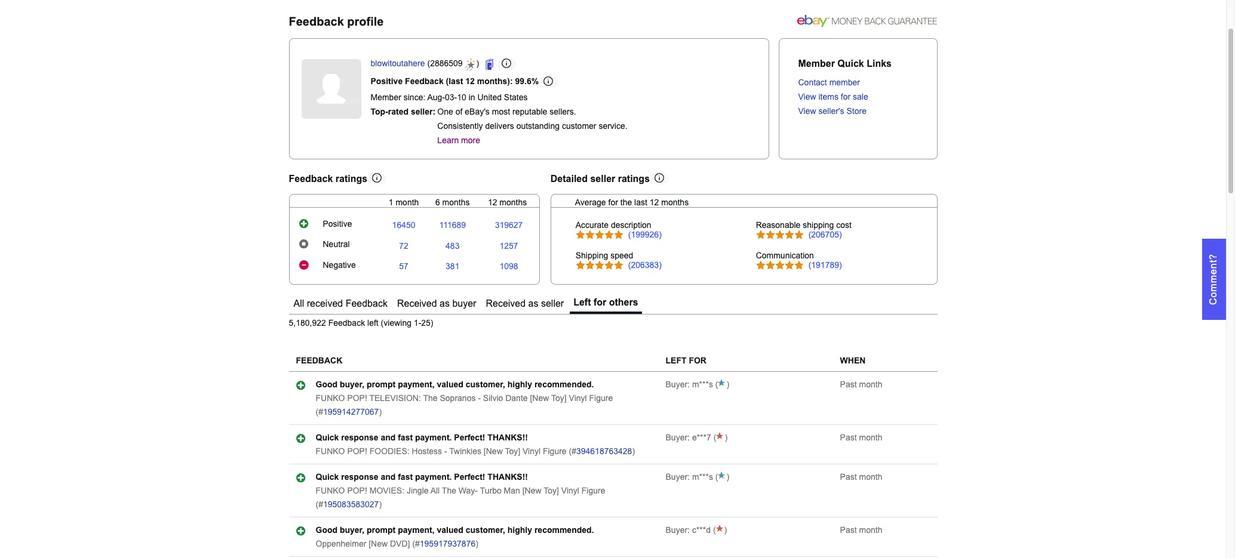 Task type: vqa. For each thing, say whether or not it's contained in the screenshot.
customer
yes



Task type: describe. For each thing, give the bounding box(es) containing it.
months for 12 months
[[500, 198, 527, 207]]

pop! for response
[[347, 487, 367, 496]]

toy] inside funko pop! movies: jingle all the way- turbo man [new toy] vinyl figure (#
[[544, 487, 559, 496]]

quick response and fast payment. perfect! thanks!!
[[316, 473, 528, 482]]

[new inside funko pop! movies: jingle all the way- turbo man [new toy] vinyl figure (#
[[523, 487, 542, 496]]

feedback left for buyer. element for funko pop! television: the sopranos - silvio dante [new toy] vinyl figure (#
[[666, 380, 714, 390]]

( for funko pop! television: the sopranos - silvio dante [new toy] vinyl figure (#
[[714, 380, 719, 390]]

99.6%
[[515, 76, 539, 86]]

fast for quick response and fast payment. perfect! thanks!! funko pop! foodies: hostess - twinkies [new toy] vinyl figure (# 394618763428 )
[[398, 433, 413, 443]]

toy] inside quick response and fast payment. perfect! thanks!! funko pop! foodies: hostess - twinkies [new toy] vinyl figure (# 394618763428 )
[[505, 447, 521, 457]]

recommended. for good buyer, prompt payment, valued customer, highly recommended. oppenheimer [new dvd] (# 195917937876 )
[[535, 526, 594, 536]]

buyer: m***s for funko pop! movies: jingle all the way- turbo man [new toy] vinyl figure (#
[[666, 473, 714, 482]]

319627 button
[[495, 221, 523, 230]]

negative
[[323, 261, 356, 271]]

1257
[[500, 241, 519, 251]]

25)
[[422, 319, 434, 328]]

speed
[[611, 251, 634, 260]]

figure inside funko pop! television: the sopranos - silvio dante [new toy] vinyl figure (#
[[590, 394, 613, 404]]

delivers
[[486, 121, 514, 131]]

good buyer, prompt payment, valued customer, highly recommended. oppenheimer [new dvd] (# 195917937876 )
[[316, 526, 594, 549]]

one
[[438, 107, 454, 116]]

fast for quick response and fast payment. perfect! thanks!!
[[398, 473, 413, 482]]

left for others button
[[570, 295, 642, 314]]

57 button
[[399, 262, 409, 271]]

for for average for the last 12 months
[[609, 198, 619, 207]]

buyer: for funko pop! movies: jingle all the way- turbo man [new toy] vinyl figure (#
[[666, 473, 690, 482]]

1257 button
[[500, 241, 519, 251]]

feedback ratings
[[289, 174, 368, 184]]

6 months
[[436, 198, 470, 207]]

1 horizontal spatial seller
[[591, 174, 616, 184]]

detailed seller ratings
[[551, 174, 650, 184]]

received as seller button
[[483, 295, 568, 314]]

customer, for good buyer, prompt payment, valued customer, highly recommended. oppenheimer [new dvd] (# 195917937876 )
[[466, 526, 506, 536]]

the inside funko pop! television: the sopranos - silvio dante [new toy] vinyl figure (#
[[423, 394, 438, 404]]

buyer
[[453, 299, 477, 309]]

links
[[867, 59, 892, 69]]

twinkies
[[450, 447, 482, 457]]

cost
[[837, 220, 852, 230]]

reasonable
[[756, 220, 801, 230]]

blowitoutahere link
[[371, 58, 425, 71]]

valued for good buyer, prompt payment, valued customer, highly recommended.
[[437, 380, 464, 390]]

sale
[[853, 92, 869, 102]]

neutral
[[323, 240, 350, 250]]

highly for good buyer, prompt payment, valued customer, highly recommended. oppenheimer [new dvd] (# 195917937876 )
[[508, 526, 533, 536]]

and for quick response and fast payment. perfect! thanks!! funko pop! foodies: hostess - twinkies [new toy] vinyl figure (# 394618763428 )
[[381, 433, 396, 443]]

oppenheimer
[[316, 540, 367, 549]]

received for received as buyer
[[397, 299, 437, 309]]

received as buyer
[[397, 299, 477, 309]]

description
[[611, 220, 652, 230]]

(191789)
[[809, 260, 843, 270]]

3 months from the left
[[662, 198, 689, 207]]

man
[[504, 487, 520, 496]]

(199926)
[[629, 230, 662, 239]]

valued for good buyer, prompt payment, valued customer, highly recommended. oppenheimer [new dvd] (# 195917937876 )
[[437, 526, 464, 536]]

all inside all received feedback button
[[294, 299, 304, 309]]

profile
[[347, 15, 384, 28]]

pop! for buyer,
[[347, 394, 367, 404]]

past month for oppenheimer [new dvd] (#
[[841, 526, 883, 536]]

( for funko pop! movies: jingle all the way- turbo man [new toy] vinyl figure (#
[[714, 473, 719, 482]]

195917937876
[[420, 540, 476, 549]]

shipping
[[576, 251, 609, 260]]

195083583027 )
[[323, 500, 382, 510]]

payment. for quick response and fast payment. perfect! thanks!!
[[415, 473, 452, 482]]

others
[[609, 298, 639, 308]]

(206383) button
[[629, 260, 662, 270]]

comment?
[[1209, 254, 1219, 305]]

highly for good buyer, prompt payment, valued customer, highly recommended.
[[508, 380, 533, 390]]

past for funko pop! movies: jingle all the way- turbo man [new toy] vinyl figure (#
[[841, 473, 857, 482]]

month for oppenheimer [new dvd] (#
[[860, 526, 883, 536]]

(206705)
[[809, 230, 843, 239]]

member for member quick links
[[799, 59, 835, 69]]

received as buyer button
[[394, 295, 480, 314]]

vinyl inside quick response and fast payment. perfect! thanks!! funko pop! foodies: hostess - twinkies [new toy] vinyl figure (# 394618763428 )
[[523, 447, 541, 457]]

feedback inside button
[[346, 299, 388, 309]]

learn more link
[[438, 135, 480, 145]]

206383 ratings received on shipping speed. click to check average rating. element
[[629, 260, 662, 270]]

learn
[[438, 135, 459, 145]]

[new inside quick response and fast payment. perfect! thanks!! funko pop! foodies: hostess - twinkies [new toy] vinyl figure (# 394618763428 )
[[484, 447, 503, 457]]

[new inside funko pop! television: the sopranos - silvio dante [new toy] vinyl figure (#
[[530, 394, 549, 404]]

(last
[[446, 76, 463, 86]]

payment, for good buyer, prompt payment, valued customer, highly recommended. oppenheimer [new dvd] (# 195917937876 )
[[398, 526, 435, 536]]

195914277067 )
[[323, 408, 382, 417]]

5,180,922 feedback left (viewing 1-25)
[[289, 319, 434, 328]]

past for oppenheimer [new dvd] (#
[[841, 526, 857, 536]]

16450 button
[[392, 221, 416, 230]]

way-
[[459, 487, 478, 496]]

vinyl inside funko pop! television: the sopranos - silvio dante [new toy] vinyl figure (#
[[569, 394, 587, 404]]

shipping speed
[[576, 251, 634, 260]]

2 ratings from the left
[[618, 174, 650, 184]]

received as seller
[[486, 299, 564, 309]]

199926 ratings received on accurate description. click to check average rating. element
[[629, 230, 662, 239]]

payment. for quick response and fast payment. perfect! thanks!! funko pop! foodies: hostess - twinkies [new toy] vinyl figure (# 394618763428 )
[[415, 433, 452, 443]]

perfect! for quick response and fast payment. perfect! thanks!! funko pop! foodies: hostess - twinkies [new toy] vinyl figure (# 394618763428 )
[[454, 433, 486, 443]]

past month element for funko pop! television: the sopranos - silvio dante [new toy] vinyl figure (#
[[841, 380, 883, 390]]

111689
[[440, 221, 466, 230]]

top-
[[371, 107, 388, 116]]

10
[[457, 92, 467, 102]]

feedback score is 2886509 element
[[430, 58, 463, 71]]

111689 button
[[440, 221, 466, 230]]

1098 button
[[500, 262, 519, 271]]

thanks!! for quick response and fast payment. perfect! thanks!!
[[488, 473, 528, 482]]

member since: aug-03-10 in united states top-rated seller: one of ebay's most reputable sellers. consistently delivers outstanding customer service. learn more
[[371, 92, 628, 145]]

quick for quick response and fast payment. perfect! thanks!! funko pop! foodies: hostess - twinkies [new toy] vinyl figure (# 394618763428 )
[[316, 433, 339, 443]]

since:
[[404, 92, 426, 102]]

television:
[[370, 394, 421, 404]]

member for member since: aug-03-10 in united states top-rated seller: one of ebay's most reputable sellers. consistently delivers outstanding customer service. learn more
[[371, 92, 402, 102]]

positive for positive
[[323, 219, 352, 229]]

accurate description
[[576, 220, 652, 230]]

2 horizontal spatial 12
[[650, 198, 659, 207]]

buyer: for oppenheimer [new dvd] (#
[[666, 526, 690, 536]]

thanks!! for quick response and fast payment. perfect! thanks!! funko pop! foodies: hostess - twinkies [new toy] vinyl figure (# 394618763428 )
[[488, 433, 528, 443]]

reasonable shipping cost
[[756, 220, 852, 230]]

month for funko pop! movies: jingle all the way- turbo man [new toy] vinyl figure (#
[[860, 473, 883, 482]]

for inside contact member view items for sale view seller's store
[[841, 92, 851, 102]]

past month element for funko pop! foodies: hostess - twinkies [new toy] vinyl figure (#
[[841, 433, 883, 443]]

(# inside good buyer, prompt payment, valued customer, highly recommended. oppenheimer [new dvd] (# 195917937876 )
[[413, 540, 420, 549]]

381
[[446, 262, 460, 271]]

c***d
[[693, 526, 711, 536]]

195083583027
[[323, 500, 379, 510]]

feedback profile
[[289, 15, 384, 28]]

483 button
[[446, 241, 460, 251]]

quick response and fast payment. perfect! thanks!! funko pop! foodies: hostess - twinkies [new toy] vinyl figure (# 394618763428 )
[[316, 433, 635, 457]]

customer
[[562, 121, 597, 131]]

of
[[456, 107, 463, 116]]

1
[[389, 198, 394, 207]]

(# inside funko pop! television: the sopranos - silvio dante [new toy] vinyl figure (#
[[316, 408, 323, 417]]

united
[[478, 92, 502, 102]]

average
[[575, 198, 606, 207]]

response for quick response and fast payment. perfect! thanks!!
[[341, 473, 379, 482]]

past month for funko pop! movies: jingle all the way- turbo man [new toy] vinyl figure (#
[[841, 473, 883, 482]]

hostess
[[412, 447, 442, 457]]

seller:
[[411, 107, 436, 116]]

when
[[841, 356, 866, 366]]

good for good buyer, prompt payment, valued customer, highly recommended. oppenheimer [new dvd] (# 195917937876 )
[[316, 526, 338, 536]]

381 button
[[446, 262, 460, 271]]

funko pop! television: the sopranos - silvio dante [new toy] vinyl figure (#
[[316, 394, 613, 417]]

pop! inside quick response and fast payment. perfect! thanks!! funko pop! foodies: hostess - twinkies [new toy] vinyl figure (# 394618763428 )
[[347, 447, 367, 457]]

- inside funko pop! television: the sopranos - silvio dante [new toy] vinyl figure (#
[[478, 394, 481, 404]]

195914277067
[[323, 408, 379, 417]]

buyer: for funko pop! foodies: hostess - twinkies [new toy] vinyl figure (#
[[666, 433, 690, 443]]

outstanding
[[517, 121, 560, 131]]

191789 ratings received on communication. click to check average rating. element
[[809, 260, 843, 270]]

received for received as seller
[[486, 299, 526, 309]]



Task type: locate. For each thing, give the bounding box(es) containing it.
positive feedback (last 12 months): 99.6%
[[371, 76, 539, 86]]

buyer,
[[340, 380, 365, 390], [340, 526, 365, 536]]

2 vertical spatial quick
[[316, 473, 339, 482]]

turbo
[[480, 487, 502, 496]]

2 vertical spatial pop!
[[347, 487, 367, 496]]

12 right the (last
[[466, 76, 475, 86]]

( for funko pop! foodies: hostess - twinkies [new toy] vinyl figure (#
[[712, 433, 717, 443]]

0 horizontal spatial -
[[445, 447, 447, 457]]

member inside member since: aug-03-10 in united states top-rated seller: one of ebay's most reputable sellers. consistently delivers outstanding customer service. learn more
[[371, 92, 402, 102]]

funko up 195083583027 at the left bottom of the page
[[316, 487, 345, 496]]

past month element for oppenheimer [new dvd] (#
[[841, 526, 883, 536]]

1 vertical spatial all
[[431, 487, 440, 496]]

month for funko pop! foodies: hostess - twinkies [new toy] vinyl figure (#
[[860, 433, 883, 443]]

394618763428 link
[[577, 447, 633, 457]]

customer, up silvio
[[466, 380, 506, 390]]

[new left dvd]
[[369, 540, 388, 549]]

2 fast from the top
[[398, 473, 413, 482]]

0 vertical spatial thanks!!
[[488, 433, 528, 443]]

2 buyer: m***s from the top
[[666, 473, 714, 482]]

2 response from the top
[[341, 473, 379, 482]]

more
[[461, 135, 480, 145]]

2 funko from the top
[[316, 447, 345, 457]]

0 vertical spatial highly
[[508, 380, 533, 390]]

1 vertical spatial buyer,
[[340, 526, 365, 536]]

1 payment. from the top
[[415, 433, 452, 443]]

and for quick response and fast payment. perfect! thanks!!
[[381, 473, 396, 482]]

1 vertical spatial figure
[[543, 447, 567, 457]]

2 past month from the top
[[841, 433, 883, 443]]

good
[[316, 380, 338, 390], [316, 526, 338, 536]]

2 m***s from the top
[[693, 473, 714, 482]]

2 horizontal spatial months
[[662, 198, 689, 207]]

2 good from the top
[[316, 526, 338, 536]]

1 vertical spatial toy]
[[505, 447, 521, 457]]

figure up 394618763428
[[590, 394, 613, 404]]

[new
[[530, 394, 549, 404], [484, 447, 503, 457], [523, 487, 542, 496], [369, 540, 388, 549]]

quick inside quick response and fast payment. perfect! thanks!! funko pop! foodies: hostess - twinkies [new toy] vinyl figure (# 394618763428 )
[[316, 433, 339, 443]]

month
[[396, 198, 419, 207], [860, 380, 883, 390], [860, 433, 883, 443], [860, 473, 883, 482], [860, 526, 883, 536]]

perfect! up way- on the left bottom of the page
[[454, 473, 486, 482]]

) inside good buyer, prompt payment, valued customer, highly recommended. oppenheimer [new dvd] (# 195917937876 )
[[476, 540, 479, 549]]

quick down 195914277067
[[316, 433, 339, 443]]

(191789) button
[[809, 260, 843, 270]]

payment.
[[415, 433, 452, 443], [415, 473, 452, 482]]

perfect! for quick response and fast payment. perfect! thanks!!
[[454, 473, 486, 482]]

0 vertical spatial and
[[381, 433, 396, 443]]

0 vertical spatial figure
[[590, 394, 613, 404]]

dvd]
[[390, 540, 410, 549]]

months for 6 months
[[443, 198, 470, 207]]

and inside quick response and fast payment. perfect! thanks!! funko pop! foodies: hostess - twinkies [new toy] vinyl figure (# 394618763428 )
[[381, 433, 396, 443]]

( for oppenheimer [new dvd] (#
[[711, 526, 716, 536]]

left
[[666, 356, 687, 366]]

quick response and fast payment. perfect! thanks!! element
[[316, 433, 528, 443], [316, 473, 528, 482]]

m***s for funko pop! movies: jingle all the way- turbo man [new toy] vinyl figure (#
[[693, 473, 714, 482]]

1 feedback left for buyer. element from the top
[[666, 380, 714, 390]]

recommended. for good buyer, prompt payment, valued customer, highly recommended.
[[535, 380, 594, 390]]

2 perfect! from the top
[[454, 473, 486, 482]]

2 feedback left for buyer. element from the top
[[666, 433, 712, 443]]

past month element for funko pop! movies: jingle all the way- turbo man [new toy] vinyl figure (#
[[841, 473, 883, 482]]

1-
[[414, 319, 422, 328]]

thanks!! inside quick response and fast payment. perfect! thanks!! funko pop! foodies: hostess - twinkies [new toy] vinyl figure (# 394618763428 )
[[488, 433, 528, 443]]

2 view from the top
[[799, 106, 817, 116]]

1 vertical spatial quick
[[316, 433, 339, 443]]

2 buyer: from the top
[[666, 433, 690, 443]]

response up 195083583027 )
[[341, 473, 379, 482]]

and up movies:
[[381, 473, 396, 482]]

buyer, up "195914277067 )"
[[340, 380, 365, 390]]

394618763428
[[577, 447, 633, 457]]

2 past month element from the top
[[841, 433, 883, 443]]

toy] up man
[[505, 447, 521, 457]]

past month for funko pop! foodies: hostess - twinkies [new toy] vinyl figure (#
[[841, 433, 883, 443]]

4 buyer: from the top
[[666, 526, 690, 536]]

2 recommended. from the top
[[535, 526, 594, 536]]

2 customer, from the top
[[466, 526, 506, 536]]

prompt inside good buyer, prompt payment, valued customer, highly recommended. oppenheimer [new dvd] (# 195917937876 )
[[367, 526, 396, 536]]

valued up 195917937876
[[437, 526, 464, 536]]

0 vertical spatial good buyer, prompt payment, valued customer, highly recommended. element
[[316, 380, 594, 390]]

the inside funko pop! movies: jingle all the way- turbo man [new toy] vinyl figure (#
[[442, 487, 457, 496]]

funko inside quick response and fast payment. perfect! thanks!! funko pop! foodies: hostess - twinkies [new toy] vinyl figure (# 394618763428 )
[[316, 447, 345, 457]]

for down member
[[841, 92, 851, 102]]

all inside funko pop! movies: jingle all the way- turbo man [new toy] vinyl figure (#
[[431, 487, 440, 496]]

feedback left for buyer. element for oppenheimer [new dvd] (#
[[666, 526, 711, 536]]

payment, for good buyer, prompt payment, valued customer, highly recommended.
[[398, 380, 435, 390]]

2 pop! from the top
[[347, 447, 367, 457]]

prompt up television:
[[367, 380, 396, 390]]

(# inside funko pop! movies: jingle all the way- turbo man [new toy] vinyl figure (#
[[316, 500, 323, 510]]

0 vertical spatial payment,
[[398, 380, 435, 390]]

feedback left for buyer. element containing buyer: e***7
[[666, 433, 712, 443]]

1 vertical spatial member
[[371, 92, 402, 102]]

funko inside funko pop! television: the sopranos - silvio dante [new toy] vinyl figure (#
[[316, 394, 345, 404]]

1 vertical spatial the
[[442, 487, 457, 496]]

payment. up jingle
[[415, 473, 452, 482]]

detailed
[[551, 174, 588, 184]]

funko inside funko pop! movies: jingle all the way- turbo man [new toy] vinyl figure (#
[[316, 487, 345, 496]]

for left the
[[609, 198, 619, 207]]

last
[[635, 198, 648, 207]]

2 payment. from the top
[[415, 473, 452, 482]]

aug-
[[428, 92, 445, 102]]

4 past month from the top
[[841, 526, 883, 536]]

good buyer, prompt payment, valued customer, highly recommended. element
[[316, 380, 594, 390], [316, 526, 594, 536]]

(199926) button
[[629, 230, 662, 239]]

1 buyer: m***s from the top
[[666, 380, 714, 390]]

0 horizontal spatial member
[[371, 92, 402, 102]]

past
[[841, 380, 857, 390], [841, 433, 857, 443], [841, 473, 857, 482], [841, 526, 857, 536]]

contact member link
[[799, 78, 861, 87]]

vinyl inside funko pop! movies: jingle all the way- turbo man [new toy] vinyl figure (#
[[562, 487, 580, 496]]

view left seller's
[[799, 106, 817, 116]]

funko pop! movies: jingle all the way- turbo man [new toy] vinyl figure (#
[[316, 487, 606, 510]]

2 buyer, from the top
[[340, 526, 365, 536]]

1 vertical spatial prompt
[[367, 526, 396, 536]]

all right jingle
[[431, 487, 440, 496]]

fast up jingle
[[398, 473, 413, 482]]

view down contact
[[799, 92, 817, 102]]

toy] right dante on the left bottom of page
[[552, 394, 567, 404]]

response inside quick response and fast payment. perfect! thanks!! funko pop! foodies: hostess - twinkies [new toy] vinyl figure (# 394618763428 )
[[341, 433, 379, 443]]

2 as from the left
[[529, 299, 539, 309]]

0 vertical spatial for
[[841, 92, 851, 102]]

0 vertical spatial vinyl
[[569, 394, 587, 404]]

prompt for good buyer, prompt payment, valued customer, highly recommended. oppenheimer [new dvd] (# 195917937876 )
[[367, 526, 396, 536]]

quick
[[838, 59, 865, 69], [316, 433, 339, 443], [316, 473, 339, 482]]

0 vertical spatial seller
[[591, 174, 616, 184]]

funko
[[316, 394, 345, 404], [316, 447, 345, 457], [316, 487, 345, 496]]

contact member view items for sale view seller's store
[[799, 78, 869, 116]]

received down 1098
[[486, 299, 526, 309]]

0 vertical spatial member
[[799, 59, 835, 69]]

1 month
[[389, 198, 419, 207]]

member quick links
[[799, 59, 892, 69]]

1 buyer: from the top
[[666, 380, 690, 390]]

seller up average at the left of the page
[[591, 174, 616, 184]]

past month
[[841, 380, 883, 390], [841, 433, 883, 443], [841, 473, 883, 482], [841, 526, 883, 536]]

all up the 5,180,922
[[294, 299, 304, 309]]

0 vertical spatial m***s
[[693, 380, 714, 390]]

buyer: m***s down left for
[[666, 380, 714, 390]]

1 past from the top
[[841, 380, 857, 390]]

funko for quick
[[316, 487, 345, 496]]

quick response and fast payment. perfect! thanks!! element for funko pop! movies: jingle all the way- turbo man [new toy] vinyl figure (#
[[316, 473, 528, 482]]

1 vertical spatial payment,
[[398, 526, 435, 536]]

toy]
[[552, 394, 567, 404], [505, 447, 521, 457], [544, 487, 559, 496]]

1 months from the left
[[443, 198, 470, 207]]

seller's
[[819, 106, 845, 116]]

click to go to blowitoutahere ebay store image
[[486, 58, 497, 70]]

pop! up 195083583027 )
[[347, 487, 367, 496]]

0 vertical spatial customer,
[[466, 380, 506, 390]]

figure left 394618763428
[[543, 447, 567, 457]]

for
[[689, 356, 707, 366]]

2 horizontal spatial for
[[841, 92, 851, 102]]

funko down 195914277067
[[316, 447, 345, 457]]

0 horizontal spatial 12
[[466, 76, 475, 86]]

left
[[368, 319, 379, 328]]

member up contact
[[799, 59, 835, 69]]

206705 ratings received on reasonable shipping cost. click to check average rating. element
[[809, 230, 843, 239]]

m***s for funko pop! television: the sopranos - silvio dante [new toy] vinyl figure (#
[[693, 380, 714, 390]]

1098
[[500, 262, 519, 271]]

1 horizontal spatial ratings
[[618, 174, 650, 184]]

1 horizontal spatial -
[[478, 394, 481, 404]]

3 past from the top
[[841, 473, 857, 482]]

blowitoutahere
[[371, 58, 425, 68]]

good inside good buyer, prompt payment, valued customer, highly recommended. oppenheimer [new dvd] (# 195917937876 )
[[316, 526, 338, 536]]

buyer: m***s down the buyer: e***7
[[666, 473, 714, 482]]

1 received from the left
[[397, 299, 437, 309]]

1 vertical spatial seller
[[541, 299, 564, 309]]

prompt up dvd]
[[367, 526, 396, 536]]

payment. inside quick response and fast payment. perfect! thanks!! funko pop! foodies: hostess - twinkies [new toy] vinyl figure (# 394618763428 )
[[415, 433, 452, 443]]

past for funko pop! foodies: hostess - twinkies [new toy] vinyl figure (#
[[841, 433, 857, 443]]

seller inside button
[[541, 299, 564, 309]]

prompt for good buyer, prompt payment, valued customer, highly recommended.
[[367, 380, 396, 390]]

72 button
[[399, 241, 409, 251]]

quick response and fast payment. perfect! thanks!! element up hostess
[[316, 433, 528, 443]]

positive for positive feedback (last 12 months): 99.6%
[[371, 76, 403, 86]]

0 vertical spatial perfect!
[[454, 433, 486, 443]]

all
[[294, 299, 304, 309], [431, 487, 440, 496]]

3 past month element from the top
[[841, 473, 883, 482]]

buyer, up the oppenheimer
[[340, 526, 365, 536]]

feedback
[[296, 356, 343, 366]]

0 vertical spatial pop!
[[347, 394, 367, 404]]

1 fast from the top
[[398, 433, 413, 443]]

1 ratings from the left
[[336, 174, 368, 184]]

1 vertical spatial -
[[445, 447, 447, 457]]

months up '319627' button
[[500, 198, 527, 207]]

0 horizontal spatial for
[[594, 298, 607, 308]]

for inside button
[[594, 298, 607, 308]]

1 vertical spatial response
[[341, 473, 379, 482]]

funko up 195914277067 link on the bottom left of the page
[[316, 394, 345, 404]]

3 feedback left for buyer. element from the top
[[666, 473, 714, 482]]

pop! inside funko pop! television: the sopranos - silvio dante [new toy] vinyl figure (#
[[347, 394, 367, 404]]

0 vertical spatial buyer,
[[340, 380, 365, 390]]

1 funko from the top
[[316, 394, 345, 404]]

1 vertical spatial good
[[316, 526, 338, 536]]

1 vertical spatial customer,
[[466, 526, 506, 536]]

funko for good
[[316, 394, 345, 404]]

good buyer, prompt payment, valued customer, highly recommended. element for 195917937876
[[316, 526, 594, 536]]

1 horizontal spatial months
[[500, 198, 527, 207]]

0 vertical spatial fast
[[398, 433, 413, 443]]

1 good from the top
[[316, 380, 338, 390]]

feedback left for buyer. element for funko pop! foodies: hostess - twinkies [new toy] vinyl figure (#
[[666, 433, 712, 443]]

12 up the 319627 on the top left of the page
[[488, 198, 498, 207]]

fast up foodies:
[[398, 433, 413, 443]]

as for buyer
[[440, 299, 450, 309]]

average for the last 12 months
[[575, 198, 689, 207]]

0 vertical spatial view
[[799, 92, 817, 102]]

the left sopranos
[[423, 394, 438, 404]]

- inside quick response and fast payment. perfect! thanks!! funko pop! foodies: hostess - twinkies [new toy] vinyl figure (# 394618763428 )
[[445, 447, 447, 457]]

1 customer, from the top
[[466, 380, 506, 390]]

months
[[443, 198, 470, 207], [500, 198, 527, 207], [662, 198, 689, 207]]

vinyl
[[569, 394, 587, 404], [523, 447, 541, 457], [562, 487, 580, 496]]

0 horizontal spatial the
[[423, 394, 438, 404]]

customer,
[[466, 380, 506, 390], [466, 526, 506, 536]]

) inside quick response and fast payment. perfect! thanks!! funko pop! foodies: hostess - twinkies [new toy] vinyl figure (# 394618763428 )
[[633, 447, 635, 457]]

in
[[469, 92, 475, 102]]

2 vertical spatial figure
[[582, 487, 606, 496]]

thanks!! down dante on the left bottom of page
[[488, 433, 528, 443]]

user profile for blowitoutahere image
[[302, 59, 361, 119]]

1 vertical spatial quick response and fast payment. perfect! thanks!! element
[[316, 473, 528, 482]]

1 recommended. from the top
[[535, 380, 594, 390]]

[new right man
[[523, 487, 542, 496]]

0 horizontal spatial all
[[294, 299, 304, 309]]

feedback left for buyer. element for funko pop! movies: jingle all the way- turbo man [new toy] vinyl figure (#
[[666, 473, 714, 482]]

fast inside quick response and fast payment. perfect! thanks!! funko pop! foodies: hostess - twinkies [new toy] vinyl figure (# 394618763428 )
[[398, 433, 413, 443]]

2 past from the top
[[841, 433, 857, 443]]

1 vertical spatial vinyl
[[523, 447, 541, 457]]

1 and from the top
[[381, 433, 396, 443]]

pop! up "195914277067 )"
[[347, 394, 367, 404]]

- left silvio
[[478, 394, 481, 404]]

buyer: m***s for funko pop! television: the sopranos - silvio dante [new toy] vinyl figure (#
[[666, 380, 714, 390]]

service.
[[599, 121, 628, 131]]

good buyer, prompt payment, valued customer, highly recommended. element for 195914277067
[[316, 380, 594, 390]]

quick up 195083583027 link
[[316, 473, 339, 482]]

1 vertical spatial payment.
[[415, 473, 452, 482]]

view items for sale link
[[799, 92, 869, 102]]

0 horizontal spatial months
[[443, 198, 470, 207]]

buyer: for funko pop! television: the sopranos - silvio dante [new toy] vinyl figure (#
[[666, 380, 690, 390]]

received inside received as buyer button
[[397, 299, 437, 309]]

1 horizontal spatial for
[[609, 198, 619, 207]]

1 vertical spatial for
[[609, 198, 619, 207]]

2 received from the left
[[486, 299, 526, 309]]

0 vertical spatial recommended.
[[535, 380, 594, 390]]

3 funko from the top
[[316, 487, 345, 496]]

quick up member
[[838, 59, 865, 69]]

1 payment, from the top
[[398, 380, 435, 390]]

3 pop! from the top
[[347, 487, 367, 496]]

buyer, for good buyer, prompt payment, valued customer, highly recommended.
[[340, 380, 365, 390]]

feedback element
[[296, 356, 343, 366]]

6
[[436, 198, 440, 207]]

4 past from the top
[[841, 526, 857, 536]]

1 vertical spatial m***s
[[693, 473, 714, 482]]

toy] right man
[[544, 487, 559, 496]]

months right the 6
[[443, 198, 470, 207]]

0 vertical spatial -
[[478, 394, 481, 404]]

customer, for good buyer, prompt payment, valued customer, highly recommended.
[[466, 380, 506, 390]]

1 pop! from the top
[[347, 394, 367, 404]]

2 vertical spatial for
[[594, 298, 607, 308]]

month for funko pop! television: the sopranos - silvio dante [new toy] vinyl figure (#
[[860, 380, 883, 390]]

items
[[819, 92, 839, 102]]

feedback left for buyer. element containing buyer: c***d
[[666, 526, 711, 536]]

0 vertical spatial payment.
[[415, 433, 452, 443]]

view
[[799, 92, 817, 102], [799, 106, 817, 116]]

blowitoutahere ( 2886509
[[371, 58, 463, 68]]

valued inside good buyer, prompt payment, valued customer, highly recommended. oppenheimer [new dvd] (# 195917937876 )
[[437, 526, 464, 536]]

movies:
[[370, 487, 405, 496]]

1 response from the top
[[341, 433, 379, 443]]

4 feedback left for buyer. element from the top
[[666, 526, 711, 536]]

payment. up hostess
[[415, 433, 452, 443]]

shipping
[[803, 220, 835, 230]]

highly up dante on the left bottom of page
[[508, 380, 533, 390]]

buyer: down the buyer: e***7
[[666, 473, 690, 482]]

0 vertical spatial toy]
[[552, 394, 567, 404]]

1 vertical spatial pop!
[[347, 447, 367, 457]]

12 right last
[[650, 198, 659, 207]]

m***s down for
[[693, 380, 714, 390]]

1 horizontal spatial member
[[799, 59, 835, 69]]

buyer: left e***7
[[666, 433, 690, 443]]

0 horizontal spatial ratings
[[336, 174, 368, 184]]

1 horizontal spatial the
[[442, 487, 457, 496]]

figure inside quick response and fast payment. perfect! thanks!! funko pop! foodies: hostess - twinkies [new toy] vinyl figure (# 394618763428 )
[[543, 447, 567, 457]]

0 horizontal spatial seller
[[541, 299, 564, 309]]

received up 1-
[[397, 299, 437, 309]]

1 vertical spatial and
[[381, 473, 396, 482]]

received
[[307, 299, 343, 309]]

vinyl down 394618763428
[[562, 487, 580, 496]]

feedback
[[289, 15, 344, 28], [405, 76, 444, 86], [289, 174, 333, 184], [346, 299, 388, 309], [329, 319, 365, 328]]

1 horizontal spatial 12
[[488, 198, 498, 207]]

1 horizontal spatial all
[[431, 487, 440, 496]]

1 horizontal spatial positive
[[371, 76, 403, 86]]

sellers.
[[550, 107, 576, 116]]

pop! left foodies:
[[347, 447, 367, 457]]

1 good buyer, prompt payment, valued customer, highly recommended. element from the top
[[316, 380, 594, 390]]

buyer: left c***d on the right of the page
[[666, 526, 690, 536]]

good for good buyer, prompt payment, valued customer, highly recommended.
[[316, 380, 338, 390]]

0 vertical spatial good
[[316, 380, 338, 390]]

payment, inside good buyer, prompt payment, valued customer, highly recommended. oppenheimer [new dvd] (# 195917937876 )
[[398, 526, 435, 536]]

1 vertical spatial funko
[[316, 447, 345, 457]]

sopranos
[[440, 394, 476, 404]]

customer, down turbo
[[466, 526, 506, 536]]

customer, inside good buyer, prompt payment, valued customer, highly recommended. oppenheimer [new dvd] (# 195917937876 )
[[466, 526, 506, 536]]

the left way- on the left bottom of the page
[[442, 487, 457, 496]]

0 horizontal spatial as
[[440, 299, 450, 309]]

past month element
[[841, 380, 883, 390], [841, 433, 883, 443], [841, 473, 883, 482], [841, 526, 883, 536]]

dante
[[506, 394, 528, 404]]

seller left left
[[541, 299, 564, 309]]

payment, up dvd]
[[398, 526, 435, 536]]

0 horizontal spatial positive
[[323, 219, 352, 229]]

0 vertical spatial prompt
[[367, 380, 396, 390]]

0 vertical spatial response
[[341, 433, 379, 443]]

perfect! up twinkies
[[454, 433, 486, 443]]

months):
[[477, 76, 513, 86]]

1 m***s from the top
[[693, 380, 714, 390]]

buyer, for good buyer, prompt payment, valued customer, highly recommended. oppenheimer [new dvd] (# 195917937876 )
[[340, 526, 365, 536]]

for for left for others
[[594, 298, 607, 308]]

figure inside funko pop! movies: jingle all the way- turbo man [new toy] vinyl figure (#
[[582, 487, 606, 496]]

1 past month from the top
[[841, 380, 883, 390]]

member up top-
[[371, 92, 402, 102]]

positive down the blowitoutahere link
[[371, 76, 403, 86]]

1 vertical spatial thanks!!
[[488, 473, 528, 482]]

1 prompt from the top
[[367, 380, 396, 390]]

2 valued from the top
[[437, 526, 464, 536]]

1 vertical spatial perfect!
[[454, 473, 486, 482]]

ebay money back guarantee policy image
[[798, 13, 938, 27]]

2 vertical spatial toy]
[[544, 487, 559, 496]]

0 vertical spatial valued
[[437, 380, 464, 390]]

left for
[[666, 356, 707, 366]]

5,180,922
[[289, 319, 326, 328]]

0 vertical spatial quick
[[838, 59, 865, 69]]

2 thanks!! from the top
[[488, 473, 528, 482]]

good up the oppenheimer
[[316, 526, 338, 536]]

1 vertical spatial valued
[[437, 526, 464, 536]]

positive up neutral
[[323, 219, 352, 229]]

recommended. inside good buyer, prompt payment, valued customer, highly recommended. oppenheimer [new dvd] (# 195917937876 )
[[535, 526, 594, 536]]

rated
[[388, 107, 409, 116]]

1 vertical spatial fast
[[398, 473, 413, 482]]

ratings
[[336, 174, 368, 184], [618, 174, 650, 184]]

payment, up television:
[[398, 380, 435, 390]]

0 vertical spatial buyer: m***s
[[666, 380, 714, 390]]

past for funko pop! television: the sopranos - silvio dante [new toy] vinyl figure (#
[[841, 380, 857, 390]]

response for quick response and fast payment. perfect! thanks!! funko pop! foodies: hostess - twinkies [new toy] vinyl figure (# 394618763428 )
[[341, 433, 379, 443]]

1 horizontal spatial received
[[486, 299, 526, 309]]

received inside received as seller button
[[486, 299, 526, 309]]

and up foodies:
[[381, 433, 396, 443]]

good down the feedback
[[316, 380, 338, 390]]

1 thanks!! from the top
[[488, 433, 528, 443]]

(# inside quick response and fast payment. perfect! thanks!! funko pop! foodies: hostess - twinkies [new toy] vinyl figure (# 394618763428 )
[[569, 447, 577, 457]]

2 months from the left
[[500, 198, 527, 207]]

past month for funko pop! television: the sopranos - silvio dante [new toy] vinyl figure (#
[[841, 380, 883, 390]]

2 good buyer, prompt payment, valued customer, highly recommended. element from the top
[[316, 526, 594, 536]]

feedback profile page for blowitoutahere element
[[289, 15, 384, 28]]

feedback left for buyer. element
[[666, 380, 714, 390], [666, 433, 712, 443], [666, 473, 714, 482], [666, 526, 711, 536]]

1 highly from the top
[[508, 380, 533, 390]]

good buyer, prompt payment, valued customer, highly recommended.
[[316, 380, 594, 390]]

0 vertical spatial funko
[[316, 394, 345, 404]]

57
[[399, 262, 409, 271]]

as for seller
[[529, 299, 539, 309]]

1 vertical spatial view
[[799, 106, 817, 116]]

1 vertical spatial recommended.
[[535, 526, 594, 536]]

highly inside good buyer, prompt payment, valued customer, highly recommended. oppenheimer [new dvd] (# 195917937876 )
[[508, 526, 533, 536]]

perfect! inside quick response and fast payment. perfect! thanks!! funko pop! foodies: hostess - twinkies [new toy] vinyl figure (# 394618763428 )
[[454, 433, 486, 443]]

good buyer, prompt payment, valued customer, highly recommended. element up 195917937876
[[316, 526, 594, 536]]

2 vertical spatial funko
[[316, 487, 345, 496]]

1 vertical spatial highly
[[508, 526, 533, 536]]

left for element
[[666, 356, 707, 366]]

pop! inside funko pop! movies: jingle all the way- turbo man [new toy] vinyl figure (#
[[347, 487, 367, 496]]

1 view from the top
[[799, 92, 817, 102]]

as left buyer
[[440, 299, 450, 309]]

0 vertical spatial positive
[[371, 76, 403, 86]]

vinyl down dante on the left bottom of page
[[523, 447, 541, 457]]

when element
[[841, 356, 866, 366]]

1 quick response and fast payment. perfect! thanks!! element from the top
[[316, 433, 528, 443]]

319627
[[495, 221, 523, 230]]

1 valued from the top
[[437, 380, 464, 390]]

highly down man
[[508, 526, 533, 536]]

vinyl up 394618763428
[[569, 394, 587, 404]]

[new right twinkies
[[484, 447, 503, 457]]

toy] inside funko pop! television: the sopranos - silvio dante [new toy] vinyl figure (#
[[552, 394, 567, 404]]

[new inside good buyer, prompt payment, valued customer, highly recommended. oppenheimer [new dvd] (# 195917937876 )
[[369, 540, 388, 549]]

0 vertical spatial the
[[423, 394, 438, 404]]

)
[[477, 58, 482, 68], [727, 380, 730, 390], [379, 408, 382, 417], [725, 433, 728, 443], [633, 447, 635, 457], [727, 473, 730, 482], [379, 500, 382, 510], [725, 526, 728, 536], [476, 540, 479, 549]]

figure down 394618763428
[[582, 487, 606, 496]]

1 vertical spatial buyer: m***s
[[666, 473, 714, 482]]

0 vertical spatial all
[[294, 299, 304, 309]]

quick for quick response and fast payment. perfect! thanks!!
[[316, 473, 339, 482]]

- right hostess
[[445, 447, 447, 457]]

buyer: down left
[[666, 380, 690, 390]]

2 highly from the top
[[508, 526, 533, 536]]

good buyer, prompt payment, valued customer, highly recommended. element up sopranos
[[316, 380, 594, 390]]

-
[[478, 394, 481, 404], [445, 447, 447, 457]]

response down "195914277067 )"
[[341, 433, 379, 443]]

m***s down e***7
[[693, 473, 714, 482]]

for right left
[[594, 298, 607, 308]]

months right last
[[662, 198, 689, 207]]

2 vertical spatial vinyl
[[562, 487, 580, 496]]

1 perfect! from the top
[[454, 433, 486, 443]]

12 months
[[488, 198, 527, 207]]

buyer, inside good buyer, prompt payment, valued customer, highly recommended. oppenheimer [new dvd] (# 195917937876 )
[[340, 526, 365, 536]]

0 horizontal spatial received
[[397, 299, 437, 309]]

2 prompt from the top
[[367, 526, 396, 536]]

quick response and fast payment. perfect! thanks!! element for funko pop! foodies: hostess - twinkies [new toy] vinyl figure (#
[[316, 433, 528, 443]]

pop!
[[347, 394, 367, 404], [347, 447, 367, 457], [347, 487, 367, 496]]

4 past month element from the top
[[841, 526, 883, 536]]

as left left
[[529, 299, 539, 309]]

2 payment, from the top
[[398, 526, 435, 536]]

valued up sopranos
[[437, 380, 464, 390]]

1 vertical spatial good buyer, prompt payment, valued customer, highly recommended. element
[[316, 526, 594, 536]]

1 past month element from the top
[[841, 380, 883, 390]]

2 quick response and fast payment. perfect! thanks!! element from the top
[[316, 473, 528, 482]]

195083583027 link
[[323, 500, 379, 510]]

0 vertical spatial quick response and fast payment. perfect! thanks!! element
[[316, 433, 528, 443]]

1 buyer, from the top
[[340, 380, 365, 390]]

figure
[[590, 394, 613, 404], [543, 447, 567, 457], [582, 487, 606, 496]]

[new right dante on the left bottom of page
[[530, 394, 549, 404]]

buyer: m***s
[[666, 380, 714, 390], [666, 473, 714, 482]]

1 vertical spatial positive
[[323, 219, 352, 229]]

left
[[574, 298, 591, 308]]

2 and from the top
[[381, 473, 396, 482]]

1 horizontal spatial as
[[529, 299, 539, 309]]

3 past month from the top
[[841, 473, 883, 482]]

thanks!! up man
[[488, 473, 528, 482]]

quick response and fast payment. perfect! thanks!! element up jingle
[[316, 473, 528, 482]]

consistently
[[438, 121, 483, 131]]

1 as from the left
[[440, 299, 450, 309]]

3 buyer: from the top
[[666, 473, 690, 482]]



